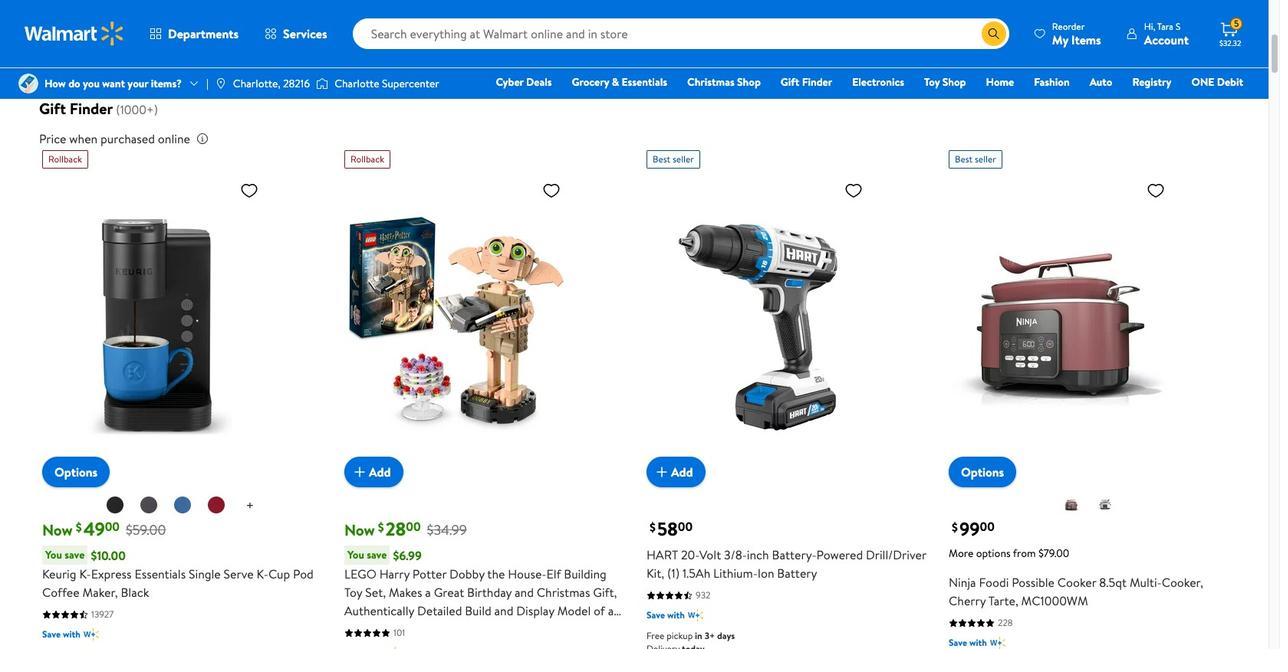 Task type: locate. For each thing, give the bounding box(es) containing it.
single
[[189, 566, 221, 583]]

2 shop from the left
[[942, 74, 966, 90]]

$ left the 58
[[650, 519, 656, 536]]

gift cards list item
[[760, 0, 836, 30]]

2 best from the left
[[955, 153, 973, 166]]

christmas down the search search field
[[687, 74, 735, 90]]

cooker,
[[1162, 575, 1203, 591]]

search icon image
[[988, 28, 1000, 40]]

gift
[[775, 4, 794, 19], [781, 74, 799, 90], [39, 98, 66, 119]]

options up $ 99 00
[[961, 464, 1004, 481]]

0 horizontal spatial you
[[45, 548, 62, 563]]

1 vertical spatial save
[[42, 628, 61, 641]]

0 horizontal spatial save with
[[42, 628, 80, 641]]

Search search field
[[353, 18, 1009, 49]]

1 horizontal spatial |
[[1111, 53, 1114, 70]]

2 options from the left
[[961, 464, 1004, 481]]

with down coffee
[[63, 628, 80, 641]]

1 you from the left
[[45, 548, 62, 563]]

1 horizontal spatial gifts
[[1049, 4, 1070, 19]]

3/8-
[[724, 547, 747, 564]]

0 horizontal spatial list item
[[184, 0, 254, 30]]

want
[[102, 76, 125, 91]]

shop
[[737, 74, 761, 90], [942, 74, 966, 90]]

save
[[647, 609, 665, 622], [42, 628, 61, 641]]

christmas down the elf
[[537, 585, 590, 601]]

ion
[[758, 565, 774, 582]]

00 inside now $ 28 00 $34.99
[[406, 519, 421, 536]]

shop left gift finder
[[737, 74, 761, 90]]

99
[[959, 516, 980, 542]]

1 horizontal spatial k-
[[257, 566, 268, 583]]

0 horizontal spatial save
[[65, 548, 85, 563]]

0 horizontal spatial christmas
[[537, 585, 590, 601]]

2 00 from the left
[[406, 519, 421, 536]]

1 vertical spatial |
[[206, 76, 209, 91]]

store
[[175, 54, 199, 69]]

rollback down price
[[48, 153, 82, 166]]

walmart plus image down 228
[[990, 636, 1005, 650]]

0 horizontal spatial gifts
[[931, 4, 951, 19]]

& right grocery
[[612, 74, 619, 90]]

a right of
[[608, 603, 614, 620]]

in-store
[[162, 54, 199, 69]]

1 00 from the left
[[105, 519, 120, 536]]

building
[[564, 566, 607, 583]]

hart
[[647, 547, 678, 564]]

Walmart Site-Wide search field
[[353, 18, 1009, 49]]

save inside the you save $10.00 keurig k-express essentials single serve k-cup pod coffee maker, black
[[65, 548, 85, 563]]

add for $34.99
[[369, 464, 391, 481]]

auto link
[[1083, 74, 1119, 91]]

matte gray image
[[139, 496, 158, 515]]

how do you want your items?
[[44, 76, 182, 91]]

1 horizontal spatial list item
[[260, 0, 337, 30]]

essentials up black at bottom left
[[135, 566, 186, 583]]

00 up $6.99
[[406, 519, 421, 536]]

2 horizontal spatial walmart plus image
[[990, 636, 1005, 650]]

cards
[[796, 4, 821, 19]]

0 vertical spatial save
[[647, 609, 665, 622]]

walmart plus image
[[688, 608, 703, 624]]

video games
[[522, 4, 581, 19]]

lithium-
[[713, 565, 758, 582]]

white elephant gifts list item
[[842, 0, 967, 30]]

add to cart image
[[653, 463, 671, 482]]

grocery
[[572, 74, 609, 90]]

options link up $ 99 00
[[949, 457, 1016, 488]]

1 horizontal spatial now
[[344, 520, 375, 541]]

dobby
[[450, 566, 485, 583]]

shop for christmas shop
[[737, 74, 761, 90]]

list item
[[184, 0, 254, 30], [260, 0, 337, 30]]

s
[[1176, 20, 1181, 33]]

1 horizontal spatial add button
[[647, 457, 705, 488]]

1 horizontal spatial essentials
[[622, 74, 667, 90]]

2 list item from the left
[[260, 0, 337, 30]]

1 horizontal spatial save
[[647, 609, 665, 622]]

maker,
[[82, 585, 118, 601]]

charlotte,
[[233, 76, 281, 91]]

0 vertical spatial with
[[667, 609, 685, 622]]

0 horizontal spatial shop
[[737, 74, 761, 90]]

1 horizontal spatial options
[[961, 464, 1004, 481]]

228
[[998, 617, 1013, 630]]

| right "by"
[[1111, 53, 1114, 70]]

1 gifts from the left
[[931, 4, 951, 19]]

3 $ from the left
[[650, 519, 656, 536]]

shop left home
[[942, 74, 966, 90]]

debit
[[1217, 74, 1243, 90]]

1 options link from the left
[[42, 457, 110, 488]]

now inside now $ 49 00 $59.00
[[42, 520, 73, 541]]

4 00 from the left
[[980, 519, 995, 536]]

options link for $59.00
[[42, 457, 110, 488]]

1 add button from the left
[[344, 457, 403, 488]]

list item up store on the top left of page
[[184, 0, 254, 30]]

$ left 49
[[76, 519, 82, 536]]

(1)
[[667, 565, 680, 582]]

2 horizontal spatial  image
[[316, 76, 328, 91]]

2 horizontal spatial &
[[698, 4, 705, 19]]

days
[[717, 630, 735, 643]]

now $ 49 00 $59.00
[[42, 516, 166, 542]]

0 horizontal spatial with
[[63, 628, 80, 641]]

toy down lego
[[344, 585, 362, 601]]

1 horizontal spatial shop
[[942, 74, 966, 90]]

now inside now $ 28 00 $34.99
[[344, 520, 375, 541]]

0 horizontal spatial walmart plus image
[[83, 627, 99, 643]]

save down coffee
[[42, 628, 61, 641]]

| down in-store button
[[206, 76, 209, 91]]

k-
[[79, 566, 91, 583], [257, 566, 268, 583]]

fashion
[[1034, 74, 1070, 90]]

$ left 28
[[378, 519, 384, 536]]

personalized gifts list item
[[973, 0, 1085, 30]]

2 add button from the left
[[647, 457, 705, 488]]

gift for gift finder
[[781, 74, 799, 90]]

finder left electronics link
[[802, 74, 832, 90]]

& right tools
[[384, 4, 391, 19]]

1 horizontal spatial rollback
[[351, 153, 384, 166]]

1 seller from the left
[[673, 153, 694, 166]]

christmas inside you save $6.99 lego harry potter dobby the house-elf building toy set, makes a great birthday and christmas gift, authentically detailed build and display model of a beloved character, 76421
[[537, 585, 590, 601]]

0 horizontal spatial best seller
[[653, 153, 694, 166]]

cyber
[[496, 74, 524, 90]]

essentials inside the you save $10.00 keurig k-express essentials single serve k-cup pod coffee maker, black
[[135, 566, 186, 583]]

1 list item from the left
[[184, 0, 254, 30]]

1 horizontal spatial  image
[[215, 77, 227, 90]]

and
[[515, 585, 534, 601], [494, 603, 514, 620]]

$ left 99
[[952, 519, 958, 536]]

by
[[1092, 53, 1105, 70]]

2 gifts from the left
[[1049, 4, 1070, 19]]

0 vertical spatial essentials
[[622, 74, 667, 90]]

0 vertical spatial |
[[1111, 53, 1114, 70]]

finder for gift finder (1000+)
[[70, 98, 113, 119]]

00 down black icon on the left of the page
[[105, 519, 120, 536]]

walmart plus image for $59.00
[[83, 627, 99, 643]]

all filters
[[68, 54, 110, 69]]

walmart plus image
[[83, 627, 99, 643], [990, 636, 1005, 650], [386, 646, 401, 650]]

add button
[[344, 457, 403, 488], [647, 457, 705, 488]]

$59.00
[[126, 521, 166, 540]]

0 horizontal spatial add
[[369, 464, 391, 481]]

group containing tools & home improvement
[[76, 0, 1193, 30]]

ninja foodi possible cooker 8.5qt multi-cooker, cherry tarte, mc1000wm image
[[949, 175, 1171, 476]]

options
[[54, 464, 98, 481], [961, 464, 1004, 481]]

add up 28
[[369, 464, 391, 481]]

walmart+
[[1198, 96, 1243, 111]]

add to favorites list, keurig k-express essentials single serve k-cup pod coffee maker, black image
[[240, 181, 258, 200]]

in
[[695, 630, 702, 643]]

0 horizontal spatial rollback
[[48, 153, 82, 166]]

1 options from the left
[[54, 464, 98, 481]]

options link up black icon on the left of the page
[[42, 457, 110, 488]]

you inside the you save $10.00 keurig k-express essentials single serve k-cup pod coffee maker, black
[[45, 548, 62, 563]]

black
[[121, 585, 149, 601]]

2 now from the left
[[344, 520, 375, 541]]

grocery & essentials link
[[565, 74, 674, 91]]

add up $ 58 00
[[671, 464, 693, 481]]

best for 99
[[955, 153, 973, 166]]

2 rollback from the left
[[351, 153, 384, 166]]

coffee
[[42, 585, 79, 601]]

gift right christmas shop link
[[781, 74, 799, 90]]

options for $59.00
[[54, 464, 98, 481]]

20-
[[681, 547, 699, 564]]

christmas shop link
[[680, 74, 768, 91]]

00 up 20-
[[678, 519, 693, 536]]

save up keurig
[[65, 548, 85, 563]]

101
[[393, 627, 405, 640]]

2 k- from the left
[[257, 566, 268, 583]]

1 shop from the left
[[737, 74, 761, 90]]

2 seller from the left
[[975, 153, 996, 166]]

rollback down charlotte
[[351, 153, 384, 166]]

keurig k-express essentials single serve k-cup pod coffee maker, black image
[[42, 175, 265, 476]]

2 $ from the left
[[378, 519, 384, 536]]

1 vertical spatial with
[[63, 628, 80, 641]]

now
[[42, 520, 73, 541], [344, 520, 375, 541]]

shop for toy shop
[[942, 74, 966, 90]]

0 horizontal spatial seller
[[673, 153, 694, 166]]

2 you from the left
[[347, 548, 364, 563]]

now for 49
[[42, 520, 73, 541]]

options up 49
[[54, 464, 98, 481]]

0 vertical spatial finder
[[802, 74, 832, 90]]

save up lego
[[367, 548, 387, 563]]

hi,
[[1144, 20, 1155, 33]]

add for 58
[[671, 464, 693, 481]]

1 horizontal spatial add
[[671, 464, 693, 481]]

in-
[[162, 54, 175, 69]]

+
[[246, 496, 254, 515]]

cup
[[268, 566, 290, 583]]

options link
[[42, 457, 110, 488], [949, 457, 1016, 488]]

0 horizontal spatial  image
[[18, 74, 38, 94]]

&
[[384, 4, 391, 19], [698, 4, 705, 19], [612, 74, 619, 90]]

0 horizontal spatial add button
[[344, 457, 403, 488]]

save inside you save $6.99 lego harry potter dobby the house-elf building toy set, makes a great birthday and christmas gift, authentically detailed build and display model of a beloved character, 76421
[[367, 548, 387, 563]]

1 save from the left
[[65, 548, 85, 563]]

0 horizontal spatial options link
[[42, 457, 110, 488]]

13927
[[91, 608, 114, 621]]

3 00 from the left
[[678, 519, 693, 536]]

1 vertical spatial a
[[608, 603, 614, 620]]

2 add from the left
[[671, 464, 693, 481]]

a down potter
[[425, 585, 431, 601]]

0 vertical spatial save with
[[647, 609, 685, 622]]

seller for 58
[[673, 153, 694, 166]]

pickup
[[667, 630, 693, 643]]

2 save from the left
[[367, 548, 387, 563]]

multi-
[[1130, 575, 1162, 591]]

1 horizontal spatial options link
[[949, 457, 1016, 488]]

gift inside button
[[775, 4, 794, 19]]

1 horizontal spatial a
[[608, 603, 614, 620]]

 image for how do you want your items?
[[18, 74, 38, 94]]

black image
[[106, 496, 124, 515]]

rollback
[[48, 153, 82, 166], [351, 153, 384, 166]]

toy inside you save $6.99 lego harry potter dobby the house-elf building toy set, makes a great birthday and christmas gift, authentically detailed build and display model of a beloved character, 76421
[[344, 585, 362, 601]]

1 horizontal spatial save
[[367, 548, 387, 563]]

1 horizontal spatial save with
[[647, 609, 685, 622]]

0 vertical spatial and
[[515, 585, 534, 601]]

toy right electronics link
[[924, 74, 940, 90]]

essentials right grocery
[[622, 74, 667, 90]]

departments button
[[137, 15, 252, 52]]

save for 49
[[65, 548, 85, 563]]

services button
[[252, 15, 340, 52]]

0 horizontal spatial k-
[[79, 566, 91, 583]]

0 horizontal spatial |
[[206, 76, 209, 91]]

1 vertical spatial and
[[494, 603, 514, 620]]

sports, outdoors & fitness list item
[[603, 0, 754, 30]]

 image left charlotte,
[[215, 77, 227, 90]]

2 vertical spatial gift
[[39, 98, 66, 119]]

add to favorites list, hart 20-volt 3/8-inch battery-powered drill/driver kit, (1) 1.5ah lithium-ion battery image
[[844, 181, 863, 200]]

1 $ from the left
[[76, 519, 82, 536]]

authentically
[[344, 603, 414, 620]]

finder down you at top
[[70, 98, 113, 119]]

1 horizontal spatial best seller
[[955, 153, 996, 166]]

deals
[[526, 74, 552, 90]]

sort and filter section element
[[21, 37, 1248, 86]]

0 horizontal spatial finder
[[70, 98, 113, 119]]

0 horizontal spatial toy
[[344, 585, 362, 601]]

group
[[76, 0, 1193, 30]]

hart 20-volt 3/8-inch battery-powered drill/driver kit, (1) 1.5ah lithium-ion battery image
[[647, 175, 869, 476]]

1 now from the left
[[42, 520, 73, 541]]

1 add from the left
[[369, 464, 391, 481]]

you inside you save $6.99 lego harry potter dobby the house-elf building toy set, makes a great birthday and christmas gift, authentically detailed build and display model of a beloved character, 76421
[[347, 548, 364, 563]]

 image for charlotte, 28216
[[215, 77, 227, 90]]

finder
[[802, 74, 832, 90], [70, 98, 113, 119]]

birthday
[[467, 585, 512, 601]]

you up keurig
[[45, 548, 62, 563]]

price
[[39, 130, 66, 147]]

gifts up reorder on the right top
[[1049, 4, 1070, 19]]

video games list item
[[506, 0, 597, 30]]

& left 'fitness'
[[698, 4, 705, 19]]

00 up options
[[980, 519, 995, 536]]

k- right "serve"
[[257, 566, 268, 583]]

2 best seller from the left
[[955, 153, 996, 166]]

add button up 28
[[344, 457, 403, 488]]

one
[[1191, 74, 1215, 90]]

1 vertical spatial essentials
[[135, 566, 186, 583]]

seller for 99
[[975, 153, 996, 166]]

gift for gift cards
[[775, 4, 794, 19]]

add button up $ 58 00
[[647, 457, 705, 488]]

1 k- from the left
[[79, 566, 91, 583]]

k- up maker, on the bottom left
[[79, 566, 91, 583]]

1 vertical spatial toy
[[344, 585, 362, 601]]

and down "birthday"
[[494, 603, 514, 620]]

1 rollback from the left
[[48, 153, 82, 166]]

gift left cards on the right top of the page
[[775, 4, 794, 19]]

best seller
[[653, 153, 694, 166], [955, 153, 996, 166]]

gift,
[[593, 585, 617, 601]]

when
[[69, 130, 98, 147]]

save with up free
[[647, 609, 685, 622]]

red image
[[207, 496, 225, 515]]

tools & home improvement list item
[[343, 0, 500, 30]]

save with down coffee
[[42, 628, 80, 641]]

electronics
[[852, 74, 904, 90]]

0 vertical spatial a
[[425, 585, 431, 601]]

gifts inside 'white elephant gifts' button
[[931, 4, 951, 19]]

0 vertical spatial christmas
[[687, 74, 735, 90]]

0 vertical spatial gift
[[775, 4, 794, 19]]

4 $ from the left
[[952, 519, 958, 536]]

1 best from the left
[[653, 153, 670, 166]]

 image left how
[[18, 74, 38, 94]]

1 best seller from the left
[[653, 153, 694, 166]]

00 inside $ 58 00
[[678, 519, 693, 536]]

gift cards button
[[763, 0, 833, 27]]

you up lego
[[347, 548, 364, 563]]

walmart plus image down 13927
[[83, 627, 99, 643]]

1 horizontal spatial &
[[612, 74, 619, 90]]

1 horizontal spatial best
[[955, 153, 973, 166]]

1 vertical spatial save with
[[42, 628, 80, 641]]

now left 28
[[344, 520, 375, 541]]

0 horizontal spatial essentials
[[135, 566, 186, 583]]

personalized gifts button
[[976, 0, 1082, 27]]

1 vertical spatial christmas
[[537, 585, 590, 601]]

& for essentials
[[612, 74, 619, 90]]

and down house- on the left
[[515, 585, 534, 601]]

house-
[[508, 566, 546, 583]]

list item up 28216
[[260, 0, 337, 30]]

1 vertical spatial gift
[[781, 74, 799, 90]]

video games button
[[510, 0, 594, 27]]

0 horizontal spatial now
[[42, 520, 73, 541]]

3+
[[705, 630, 715, 643]]

1 horizontal spatial you
[[347, 548, 364, 563]]

1 horizontal spatial toy
[[924, 74, 940, 90]]

save for 28
[[367, 548, 387, 563]]

sports, outdoors & fitness
[[618, 4, 738, 19]]

1 vertical spatial finder
[[70, 98, 113, 119]]

cherry
[[949, 593, 986, 610]]

& inside list item
[[384, 4, 391, 19]]

 image
[[18, 74, 38, 94], [316, 76, 328, 91], [215, 77, 227, 90]]

cherry tarte image
[[1062, 496, 1081, 515]]

battery
[[777, 565, 817, 582]]

$34.99
[[427, 521, 467, 540]]

1 horizontal spatial finder
[[802, 74, 832, 90]]

gift down how
[[39, 98, 66, 119]]

0 horizontal spatial options
[[54, 464, 98, 481]]

0 horizontal spatial best
[[653, 153, 670, 166]]

gifts right "elephant"
[[931, 4, 951, 19]]

you for 49
[[45, 548, 62, 563]]

1 horizontal spatial seller
[[975, 153, 996, 166]]

drill/driver
[[866, 547, 926, 564]]

& inside list item
[[698, 4, 705, 19]]

00 inside $ 99 00
[[980, 519, 995, 536]]

beloved
[[344, 621, 387, 638]]

now left 49
[[42, 520, 73, 541]]

$ inside now $ 49 00 $59.00
[[76, 519, 82, 536]]

save up free
[[647, 609, 665, 622]]

 image right 28216
[[316, 76, 328, 91]]

0 horizontal spatial &
[[384, 4, 391, 19]]

best seller for 58
[[653, 153, 694, 166]]

finder for gift finder
[[802, 74, 832, 90]]

with left walmart plus image
[[667, 609, 685, 622]]

2 options link from the left
[[949, 457, 1016, 488]]

walmart plus image down 101
[[386, 646, 401, 650]]



Task type: vqa. For each thing, say whether or not it's contained in the screenshot.
Home link
yes



Task type: describe. For each thing, give the bounding box(es) containing it.
of
[[594, 603, 605, 620]]

gift finder
[[781, 74, 832, 90]]

+ button
[[234, 494, 266, 519]]

1 horizontal spatial and
[[515, 585, 534, 601]]

now $ 28 00 $34.99
[[344, 516, 467, 542]]

model
[[557, 603, 591, 620]]

the
[[487, 566, 505, 583]]

home
[[986, 74, 1014, 90]]

lego
[[344, 566, 376, 583]]

$ 99 00
[[952, 516, 995, 542]]

charlotte supercenter
[[335, 76, 439, 91]]

 image for charlotte supercenter
[[316, 76, 328, 91]]

items
[[1071, 31, 1101, 48]]

toy shop link
[[917, 74, 973, 91]]

58
[[657, 516, 678, 542]]

white elephant gifts button
[[845, 0, 964, 27]]

$6.99
[[393, 547, 422, 564]]

00 inside now $ 49 00 $59.00
[[105, 519, 120, 536]]

fashion link
[[1027, 74, 1077, 91]]

white elephant gifts
[[858, 4, 951, 19]]

cyber deals link
[[489, 74, 559, 91]]

electronics link
[[845, 74, 911, 91]]

tools & home improvement button
[[346, 0, 497, 27]]

all
[[68, 54, 81, 69]]

departments
[[168, 25, 239, 42]]

pod
[[293, 566, 314, 583]]

keurig
[[42, 566, 76, 583]]

registry
[[1132, 74, 1172, 90]]

$ inside $ 99 00
[[952, 519, 958, 536]]

gifts inside personalized gifts "button"
[[1049, 4, 1070, 19]]

kit,
[[647, 565, 664, 582]]

sports,
[[618, 4, 651, 19]]

$10.00
[[91, 547, 126, 564]]

cooker
[[1058, 575, 1096, 591]]

& for home
[[384, 4, 391, 19]]

5
[[1234, 17, 1239, 30]]

1 horizontal spatial walmart plus image
[[386, 646, 401, 650]]

49
[[83, 516, 105, 542]]

christmas shop
[[687, 74, 761, 90]]

walmart+ link
[[1191, 95, 1250, 112]]

now for 28
[[344, 520, 375, 541]]

steam white image
[[1096, 496, 1114, 515]]

toy shop
[[924, 74, 966, 90]]

best for 58
[[653, 153, 670, 166]]

$ inside $ 58 00
[[650, 519, 656, 536]]

add to favorites list, ninja foodi possible cooker 8.5qt multi-cooker, cherry tarte, mc1000wm image
[[1147, 181, 1165, 200]]

options link for 99
[[949, 457, 1016, 488]]

grocery & essentials
[[572, 74, 667, 90]]

white
[[858, 4, 885, 19]]

reorder
[[1052, 20, 1085, 33]]

elephant
[[888, 4, 928, 19]]

makes
[[389, 585, 422, 601]]

1 horizontal spatial christmas
[[687, 74, 735, 90]]

hi, tara s account
[[1144, 20, 1189, 48]]

build
[[465, 603, 491, 620]]

add button for $34.99
[[344, 457, 403, 488]]

express
[[91, 566, 132, 583]]

serve
[[224, 566, 254, 583]]

elf
[[546, 566, 561, 583]]

5 $32.32
[[1220, 17, 1241, 48]]

| inside 'sort and filter section' element
[[1111, 53, 1114, 70]]

navy image
[[173, 496, 191, 515]]

you for 28
[[347, 548, 364, 563]]

battery-
[[772, 547, 817, 564]]

do
[[68, 76, 80, 91]]

walmart plus image for 99
[[990, 636, 1005, 650]]

cyber deals
[[496, 74, 552, 90]]

options for 99
[[961, 464, 1004, 481]]

how
[[44, 76, 66, 91]]

legal information image
[[196, 133, 209, 145]]

walmart image
[[25, 21, 124, 46]]

lego harry potter dobby the house-elf building toy set, makes a great birthday and christmas gift, authentically detailed build and display model of a beloved character, 76421 image
[[344, 175, 567, 476]]

add button for 58
[[647, 457, 705, 488]]

items?
[[151, 76, 182, 91]]

from
[[1013, 546, 1036, 562]]

28
[[386, 516, 406, 542]]

my
[[1052, 31, 1068, 48]]

you save $6.99 lego harry potter dobby the house-elf building toy set, makes a great birthday and christmas gift, authentically detailed build and display model of a beloved character, 76421
[[344, 547, 617, 638]]

add to favorites list, lego harry potter dobby the house-elf building toy set, makes a great birthday and christmas gift, authentically detailed build and display model of a beloved character, 76421 image
[[542, 181, 561, 200]]

volt
[[699, 547, 721, 564]]

0 horizontal spatial and
[[494, 603, 514, 620]]

registry link
[[1125, 74, 1178, 91]]

932
[[696, 589, 711, 602]]

harry
[[379, 566, 410, 583]]

0 horizontal spatial save
[[42, 628, 61, 641]]

1.5ah
[[683, 565, 710, 582]]

gift cards
[[775, 4, 821, 19]]

rollback for 49
[[48, 153, 82, 166]]

rollback for 28
[[351, 153, 384, 166]]

outdoors
[[653, 4, 696, 19]]

$79.00
[[1039, 546, 1069, 562]]

add to cart image
[[351, 463, 369, 482]]

free pickup in 3+ days
[[647, 630, 735, 643]]

powered
[[817, 547, 863, 564]]

personalized
[[988, 4, 1046, 19]]

sort
[[1067, 53, 1090, 70]]

1 horizontal spatial with
[[667, 609, 685, 622]]

your
[[128, 76, 148, 91]]

you save $10.00 keurig k-express essentials single serve k-cup pod coffee maker, black
[[42, 547, 314, 601]]

28216
[[283, 76, 310, 91]]

$ inside now $ 28 00 $34.99
[[378, 519, 384, 536]]

8.5qt
[[1099, 575, 1127, 591]]

ninja foodi possible cooker 8.5qt multi-cooker, cherry tarte, mc1000wm
[[949, 575, 1203, 610]]

more
[[949, 546, 974, 562]]

account
[[1144, 31, 1189, 48]]

home link
[[979, 74, 1021, 91]]

charlotte
[[335, 76, 379, 91]]

0 horizontal spatial a
[[425, 585, 431, 601]]

best seller for 99
[[955, 153, 996, 166]]

one debit link
[[1185, 74, 1250, 91]]

supercenter
[[382, 76, 439, 91]]

ninja
[[949, 575, 976, 591]]

reorder my items
[[1052, 20, 1101, 48]]

fitness
[[708, 4, 738, 19]]

essentials inside grocery & essentials link
[[622, 74, 667, 90]]

possible
[[1012, 575, 1055, 591]]

gift for gift finder (1000+)
[[39, 98, 66, 119]]

0 vertical spatial toy
[[924, 74, 940, 90]]



